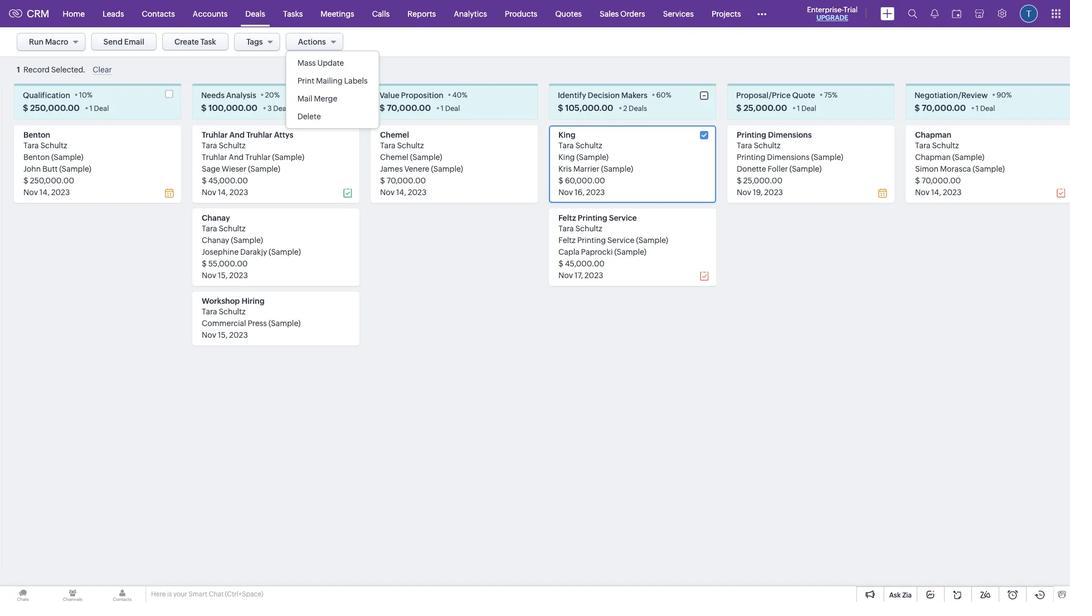 Task type: locate. For each thing, give the bounding box(es) containing it.
press
[[248, 318, 267, 327]]

calendar image
[[952, 9, 962, 18]]

tara down benton link
[[23, 141, 39, 150]]

1 14, from the left
[[39, 187, 50, 196]]

1 deal down 10 %
[[90, 104, 109, 112]]

signals image
[[931, 9, 939, 18]]

14, down wieser
[[218, 187, 228, 196]]

chapman (sample) link
[[915, 152, 985, 161]]

sage wieser (sample) link
[[202, 164, 280, 173]]

feltz up capla
[[559, 235, 576, 244]]

0 vertical spatial 15,
[[218, 271, 228, 279]]

2 feltz from the top
[[559, 235, 576, 244]]

$ down donette
[[737, 176, 742, 185]]

1 vertical spatial dimensions
[[767, 152, 810, 161]]

foller
[[768, 164, 788, 173]]

nov left 16,
[[559, 187, 573, 196]]

17,
[[575, 271, 583, 279]]

king link
[[559, 130, 576, 139]]

1 horizontal spatial deals
[[273, 104, 292, 112]]

tara inside feltz printing service tara schultz feltz printing service (sample) capla paprocki (sample) $ 45,000.00 nov 17, 2023
[[559, 224, 574, 233]]

1 % from the left
[[87, 90, 93, 99]]

1 chapman from the top
[[915, 130, 952, 139]]

45,000.00 inside feltz printing service tara schultz feltz printing service (sample) capla paprocki (sample) $ 45,000.00 nov 17, 2023
[[565, 259, 605, 268]]

search element
[[901, 0, 924, 27]]

0 vertical spatial 45,000.00
[[208, 176, 248, 185]]

chemel tara schultz chemel (sample) james venere (sample) $ 70,000.00 nov 14, 2023
[[380, 130, 463, 196]]

$ 25,000.00
[[736, 103, 787, 112]]

% for value proposition
[[462, 90, 468, 99]]

1 down negotiation/review
[[976, 104, 979, 112]]

70,000.00 inside chapman tara schultz chapman (sample) simon morasca (sample) $ 70,000.00 nov 14, 2023
[[922, 176, 961, 185]]

3 14, from the left
[[396, 187, 406, 196]]

service up feltz printing service (sample) link
[[609, 213, 637, 222]]

2 $ 70,000.00 from the left
[[915, 103, 966, 112]]

schultz down feltz printing service link
[[576, 224, 602, 233]]

nov down john
[[23, 187, 38, 196]]

$ down needs
[[201, 103, 207, 112]]

printing up paprocki
[[577, 235, 606, 244]]

here
[[151, 590, 166, 598]]

(sample) right the venere
[[431, 164, 463, 173]]

$ down the sage
[[202, 176, 207, 185]]

1 deal down 40 at the top
[[441, 104, 460, 112]]

1 vertical spatial feltz
[[559, 235, 576, 244]]

1 vertical spatial 15,
[[218, 330, 228, 339]]

quotes link
[[546, 0, 591, 27]]

1 1 deal from the left
[[90, 104, 109, 112]]

45,000.00 up 17,
[[565, 259, 605, 268]]

nov inside the workshop hiring tara schultz commercial press (sample) nov 15, 2023
[[202, 330, 216, 339]]

profile element
[[1013, 0, 1045, 27]]

0 vertical spatial 25,000.00
[[744, 103, 787, 112]]

king
[[559, 130, 576, 139], [559, 152, 575, 161]]

105,000.00
[[565, 103, 614, 112]]

14, down the butt
[[39, 187, 50, 196]]

0 vertical spatial chapman
[[915, 130, 952, 139]]

tara inside printing dimensions tara schultz printing dimensions (sample) donette foller (sample) $ 25,000.00 nov 19, 2023
[[737, 141, 752, 150]]

1 vertical spatial chapman
[[915, 152, 951, 161]]

deals link
[[237, 0, 274, 27]]

hiring
[[242, 296, 265, 305]]

(sample) right 'press'
[[268, 318, 301, 327]]

schultz up benton (sample) link
[[40, 141, 67, 150]]

deal for value proposition
[[445, 104, 460, 112]]

2 250,000.00 from the top
[[30, 176, 74, 185]]

2 % from the left
[[274, 90, 280, 99]]

schultz up chemel (sample) link at the left of the page
[[397, 141, 424, 150]]

1 vertical spatial benton
[[23, 152, 50, 161]]

printing up donette
[[737, 152, 766, 161]]

2023 inside chemel tara schultz chemel (sample) james venere (sample) $ 70,000.00 nov 14, 2023
[[408, 187, 427, 196]]

%
[[87, 90, 93, 99], [274, 90, 280, 99], [462, 90, 468, 99], [666, 90, 672, 99], [832, 90, 838, 99], [1006, 90, 1012, 99]]

deal down negotiation/review
[[980, 104, 995, 112]]

2023 down the john butt (sample) link
[[51, 187, 70, 196]]

19,
[[753, 187, 763, 196]]

70,000.00 down the venere
[[387, 176, 426, 185]]

2023 inside king tara schultz king (sample) kris marrier (sample) $ 60,000.00 nov 16, 2023
[[586, 187, 605, 196]]

dimensions up donette foller (sample) link
[[767, 152, 810, 161]]

simon
[[915, 164, 939, 173]]

1 $ 70,000.00 from the left
[[380, 103, 431, 112]]

deal down 40 at the top
[[445, 104, 460, 112]]

% for negotiation/review
[[1006, 90, 1012, 99]]

proposal/price
[[736, 90, 791, 99]]

2 1 deal from the left
[[441, 104, 460, 112]]

deals right '3'
[[273, 104, 292, 112]]

$
[[23, 103, 28, 112], [201, 103, 207, 112], [380, 103, 385, 112], [558, 103, 563, 112], [736, 103, 742, 112], [915, 103, 920, 112], [23, 176, 28, 185], [202, 176, 207, 185], [380, 176, 385, 185], [559, 176, 563, 185], [737, 176, 742, 185], [915, 176, 920, 185], [202, 259, 207, 268], [559, 259, 563, 268]]

(sample) down printing dimensions (sample) link
[[790, 164, 822, 173]]

40 %
[[452, 90, 468, 99]]

0 vertical spatial feltz
[[559, 213, 576, 222]]

2023 down the venere
[[408, 187, 427, 196]]

$ down james
[[380, 176, 385, 185]]

20 %
[[265, 90, 280, 99]]

trial
[[844, 5, 858, 14]]

feltz
[[559, 213, 576, 222], [559, 235, 576, 244]]

nov down "simon"
[[915, 187, 930, 196]]

deals right 2
[[629, 104, 647, 112]]

14, inside truhlar and truhlar attys tara schultz truhlar and truhlar (sample) sage wieser (sample) $ 45,000.00 nov 14, 2023
[[218, 187, 228, 196]]

schultz down workshop hiring link
[[219, 307, 246, 316]]

2 benton from the top
[[23, 152, 50, 161]]

search image
[[908, 9, 918, 18]]

schultz inside the chanay tara schultz chanay (sample) josephine darakjy (sample) $ 55,000.00 nov 15, 2023
[[219, 224, 246, 233]]

contacts link
[[133, 0, 184, 27]]

deals up tags
[[245, 9, 265, 18]]

1 vertical spatial and
[[229, 152, 244, 161]]

25,000.00
[[744, 103, 787, 112], [743, 176, 783, 185]]

2 horizontal spatial deals
[[629, 104, 647, 112]]

14, for chemel tara schultz chemel (sample) james venere (sample) $ 70,000.00 nov 14, 2023
[[396, 187, 406, 196]]

schultz inside printing dimensions tara schultz printing dimensions (sample) donette foller (sample) $ 25,000.00 nov 19, 2023
[[754, 141, 781, 150]]

(sample) up donette foller (sample) link
[[811, 152, 844, 161]]

feltz down 16,
[[559, 213, 576, 222]]

70,000.00 down negotiation/review
[[922, 103, 966, 112]]

print
[[297, 76, 315, 85]]

(sample) up capla paprocki (sample) link
[[636, 235, 668, 244]]

send
[[103, 37, 123, 46]]

sales orders link
[[591, 0, 654, 27]]

kris marrier (sample) link
[[559, 164, 633, 173]]

chanay up chanay (sample) link
[[202, 213, 230, 222]]

analytics link
[[445, 0, 496, 27]]

2023 inside feltz printing service tara schultz feltz printing service (sample) capla paprocki (sample) $ 45,000.00 nov 17, 2023
[[585, 271, 603, 279]]

and down 100,000.00 at top left
[[229, 130, 245, 139]]

chemel (sample) link
[[380, 152, 442, 161]]

josephine
[[202, 247, 239, 256]]

projects
[[712, 9, 741, 18]]

4 1 deal from the left
[[976, 104, 995, 112]]

schultz up chapman (sample) link
[[932, 141, 959, 150]]

14, for benton tara schultz benton (sample) john butt (sample) $ 250,000.00 nov 14, 2023
[[39, 187, 50, 196]]

2023 inside the chanay tara schultz chanay (sample) josephine darakjy (sample) $ 55,000.00 nov 15, 2023
[[229, 271, 248, 279]]

king up the kris
[[559, 152, 575, 161]]

(sample) up josephine darakjy (sample) link
[[231, 235, 263, 244]]

$ 70,000.00 for chapman
[[915, 103, 966, 112]]

14, inside the 'benton tara schultz benton (sample) john butt (sample) $ 250,000.00 nov 14, 2023'
[[39, 187, 50, 196]]

(sample) up james venere (sample) link
[[410, 152, 442, 161]]

2023 inside truhlar and truhlar attys tara schultz truhlar and truhlar (sample) sage wieser (sample) $ 45,000.00 nov 14, 2023
[[229, 187, 248, 196]]

donette
[[737, 164, 766, 173]]

(sample) up kris marrier (sample) link at the right of page
[[577, 152, 609, 161]]

2023 right 19,
[[764, 187, 783, 196]]

schultz up chanay (sample) link
[[219, 224, 246, 233]]

workshop hiring link
[[202, 296, 265, 305]]

accounts
[[193, 9, 228, 18]]

70,000.00 down the value proposition
[[387, 103, 431, 112]]

4 deal from the left
[[980, 104, 995, 112]]

1 deal down quote
[[797, 104, 817, 112]]

decision
[[588, 90, 620, 99]]

identify decision makers
[[558, 90, 648, 99]]

nov inside the 'benton tara schultz benton (sample) john butt (sample) $ 250,000.00 nov 14, 2023'
[[23, 187, 38, 196]]

14, down "simon"
[[931, 187, 941, 196]]

% for identify decision makers
[[666, 90, 672, 99]]

nov down commercial
[[202, 330, 216, 339]]

1 vertical spatial 45,000.00
[[565, 259, 605, 268]]

1 horizontal spatial 45,000.00
[[565, 259, 605, 268]]

$ down josephine
[[202, 259, 207, 268]]

0 vertical spatial king
[[559, 130, 576, 139]]

tara inside king tara schultz king (sample) kris marrier (sample) $ 60,000.00 nov 16, 2023
[[559, 141, 574, 150]]

create task
[[174, 37, 216, 46]]

mail
[[297, 94, 312, 103]]

benton
[[23, 130, 50, 139], [23, 152, 50, 161]]

deals for $ 105,000.00
[[629, 104, 647, 112]]

1 15, from the top
[[218, 271, 228, 279]]

0 vertical spatial service
[[609, 213, 637, 222]]

1 down quote
[[797, 104, 800, 112]]

0 horizontal spatial $ 70,000.00
[[380, 103, 431, 112]]

john
[[23, 164, 41, 173]]

1 vertical spatial 250,000.00
[[30, 176, 74, 185]]

benton up john
[[23, 152, 50, 161]]

tara down workshop
[[202, 307, 217, 316]]

tara
[[23, 141, 39, 150], [202, 141, 217, 150], [380, 141, 396, 150], [559, 141, 574, 150], [737, 141, 752, 150], [915, 141, 931, 150], [202, 224, 217, 233], [559, 224, 574, 233], [202, 307, 217, 316]]

schultz inside chemel tara schultz chemel (sample) james venere (sample) $ 70,000.00 nov 14, 2023
[[397, 141, 424, 150]]

service up capla paprocki (sample) link
[[608, 235, 635, 244]]

tags
[[246, 37, 263, 46]]

10 %
[[79, 90, 93, 99]]

kris
[[559, 164, 572, 173]]

100,000.00
[[208, 103, 258, 112]]

0 vertical spatial chanay
[[202, 213, 230, 222]]

1 chanay from the top
[[202, 213, 230, 222]]

6 % from the left
[[1006, 90, 1012, 99]]

print mailing labels
[[297, 76, 368, 85]]

1 vertical spatial 25,000.00
[[743, 176, 783, 185]]

benton tara schultz benton (sample) john butt (sample) $ 250,000.00 nov 14, 2023
[[23, 130, 91, 196]]

marrier
[[574, 164, 600, 173]]

tara down king link
[[559, 141, 574, 150]]

mailing
[[316, 76, 343, 85]]

products link
[[496, 0, 546, 27]]

(sample) right darakjy
[[269, 247, 301, 256]]

5 % from the left
[[832, 90, 838, 99]]

% for proposal/price quote
[[832, 90, 838, 99]]

$ inside the 'benton tara schultz benton (sample) john butt (sample) $ 250,000.00 nov 14, 2023'
[[23, 176, 28, 185]]

profile image
[[1020, 5, 1038, 23]]

$ inside truhlar and truhlar attys tara schultz truhlar and truhlar (sample) sage wieser (sample) $ 45,000.00 nov 14, 2023
[[202, 176, 207, 185]]

truhlar
[[202, 130, 228, 139], [246, 130, 272, 139], [202, 152, 227, 161], [245, 152, 271, 161]]

john butt (sample) link
[[23, 164, 91, 173]]

contacts image
[[99, 586, 145, 602]]

schultz up "king (sample)" link
[[576, 141, 602, 150]]

75 %
[[824, 90, 838, 99]]

0 vertical spatial benton
[[23, 130, 50, 139]]

2023 down commercial press (sample) link
[[229, 330, 248, 339]]

15, down commercial
[[218, 330, 228, 339]]

$ down value
[[380, 103, 385, 112]]

deal down quote
[[802, 104, 817, 112]]

and up wieser
[[229, 152, 244, 161]]

0 vertical spatial chemel
[[380, 130, 409, 139]]

45,000.00 down wieser
[[208, 176, 248, 185]]

leads link
[[94, 0, 133, 27]]

chapman up "simon"
[[915, 152, 951, 161]]

nov down 55,000.00
[[202, 271, 216, 279]]

tara down chemel link
[[380, 141, 396, 150]]

1 down proposition
[[441, 104, 444, 112]]

makers
[[621, 90, 648, 99]]

2023 inside printing dimensions tara schultz printing dimensions (sample) donette foller (sample) $ 25,000.00 nov 19, 2023
[[764, 187, 783, 196]]

2 deals
[[623, 104, 647, 112]]

$ down john
[[23, 176, 28, 185]]

create
[[174, 37, 199, 46]]

schultz inside truhlar and truhlar attys tara schultz truhlar and truhlar (sample) sage wieser (sample) $ 45,000.00 nov 14, 2023
[[219, 141, 246, 150]]

4 14, from the left
[[931, 187, 941, 196]]

schultz inside king tara schultz king (sample) kris marrier (sample) $ 60,000.00 nov 16, 2023
[[576, 141, 602, 150]]

tasks link
[[274, 0, 312, 27]]

60
[[656, 90, 666, 99]]

deal for negotiation/review
[[980, 104, 995, 112]]

attys
[[274, 130, 293, 139]]

2 25,000.00 from the top
[[743, 176, 783, 185]]

2023 down sage wieser (sample) link
[[229, 187, 248, 196]]

printing down the $ 25,000.00
[[737, 130, 767, 139]]

2
[[623, 104, 627, 112]]

deal
[[94, 104, 109, 112], [445, 104, 460, 112], [802, 104, 817, 112], [980, 104, 995, 112]]

0 vertical spatial 250,000.00
[[30, 103, 80, 112]]

15, down 55,000.00
[[218, 271, 228, 279]]

clear
[[93, 65, 112, 74]]

250,000.00 down qualification
[[30, 103, 80, 112]]

create task button
[[162, 33, 228, 51]]

$ inside the chanay tara schultz chanay (sample) josephine darakjy (sample) $ 55,000.00 nov 15, 2023
[[202, 259, 207, 268]]

chemel up james
[[380, 152, 409, 161]]

3 1 deal from the left
[[797, 104, 817, 112]]

schultz
[[40, 141, 67, 150], [219, 141, 246, 150], [397, 141, 424, 150], [576, 141, 602, 150], [754, 141, 781, 150], [932, 141, 959, 150], [219, 224, 246, 233], [576, 224, 602, 233], [219, 307, 246, 316]]

1 king from the top
[[559, 130, 576, 139]]

3 deal from the left
[[802, 104, 817, 112]]

0 horizontal spatial 45,000.00
[[208, 176, 248, 185]]

1 deal
[[90, 104, 109, 112], [441, 104, 460, 112], [797, 104, 817, 112], [976, 104, 995, 112]]

1 for negotiation/review
[[976, 104, 979, 112]]

record
[[23, 65, 50, 74]]

1 horizontal spatial $ 70,000.00
[[915, 103, 966, 112]]

tara up capla
[[559, 224, 574, 233]]

deals
[[245, 9, 265, 18], [273, 104, 292, 112], [629, 104, 647, 112]]

$ 70,000.00 for chemel
[[380, 103, 431, 112]]

delete
[[297, 112, 321, 121]]

tara down chanay "link"
[[202, 224, 217, 233]]

$ 70,000.00
[[380, 103, 431, 112], [915, 103, 966, 112]]

14, inside chapman tara schultz chapman (sample) simon morasca (sample) $ 70,000.00 nov 14, 2023
[[931, 187, 941, 196]]

2 14, from the left
[[218, 187, 228, 196]]

2 15, from the top
[[218, 330, 228, 339]]

1 vertical spatial king
[[559, 152, 575, 161]]

1 deal down negotiation/review
[[976, 104, 995, 112]]

3 % from the left
[[462, 90, 468, 99]]

0 horizontal spatial deals
[[245, 9, 265, 18]]

14, inside chemel tara schultz chemel (sample) james venere (sample) $ 70,000.00 nov 14, 2023
[[396, 187, 406, 196]]

$ down "simon"
[[915, 176, 920, 185]]

1 vertical spatial chanay
[[202, 235, 229, 244]]

tara down chapman link at top
[[915, 141, 931, 150]]

deals for $ 100,000.00
[[273, 104, 292, 112]]

2 deal from the left
[[445, 104, 460, 112]]

25,000.00 down proposal/price
[[744, 103, 787, 112]]

meetings
[[321, 9, 354, 18]]

stageview
[[17, 67, 61, 76]]

45,000.00
[[208, 176, 248, 185], [565, 259, 605, 268]]

70,000.00
[[387, 103, 431, 112], [922, 103, 966, 112], [387, 176, 426, 185], [922, 176, 961, 185]]

chemel up chemel (sample) link at the left of the page
[[380, 130, 409, 139]]

1 vertical spatial chemel
[[380, 152, 409, 161]]

$ 70,000.00 down negotiation/review
[[915, 103, 966, 112]]

tara up the sage
[[202, 141, 217, 150]]

4 % from the left
[[666, 90, 672, 99]]

chapman up chapman (sample) link
[[915, 130, 952, 139]]

$ down capla
[[559, 259, 563, 268]]

needs
[[201, 90, 225, 99]]

tara inside the workshop hiring tara schultz commercial press (sample) nov 15, 2023
[[202, 307, 217, 316]]

Other Modules field
[[750, 5, 774, 23]]

nov down the sage
[[202, 187, 216, 196]]

(sample) inside the workshop hiring tara schultz commercial press (sample) nov 15, 2023
[[268, 318, 301, 327]]

2023 down morasca
[[943, 187, 962, 196]]



Task type: vqa. For each thing, say whether or not it's contained in the screenshot.
Location
no



Task type: describe. For each thing, give the bounding box(es) containing it.
deal for proposal/price quote
[[802, 104, 817, 112]]

commercial press (sample) link
[[202, 318, 301, 327]]

create menu image
[[881, 7, 895, 20]]

1 deal for negotiation/review
[[976, 104, 995, 112]]

15, inside the workshop hiring tara schultz commercial press (sample) nov 15, 2023
[[218, 330, 228, 339]]

workshop hiring tara schultz commercial press (sample) nov 15, 2023
[[202, 296, 301, 339]]

is
[[167, 590, 172, 598]]

merge
[[314, 94, 337, 103]]

wieser
[[222, 164, 247, 173]]

identify
[[558, 90, 586, 99]]

benton (sample) link
[[23, 152, 83, 161]]

$ inside feltz printing service tara schultz feltz printing service (sample) capla paprocki (sample) $ 45,000.00 nov 17, 2023
[[559, 259, 563, 268]]

(sample) right marrier in the right of the page
[[601, 164, 633, 173]]

nov inside chapman tara schultz chapman (sample) simon morasca (sample) $ 70,000.00 nov 14, 2023
[[915, 187, 930, 196]]

55,000.00
[[208, 259, 248, 268]]

tara inside chemel tara schultz chemel (sample) james venere (sample) $ 70,000.00 nov 14, 2023
[[380, 141, 396, 150]]

3
[[267, 104, 272, 112]]

1 left the record
[[17, 65, 20, 74]]

chapman link
[[915, 130, 952, 139]]

king tara schultz king (sample) kris marrier (sample) $ 60,000.00 nov 16, 2023
[[559, 130, 633, 196]]

1 feltz from the top
[[559, 213, 576, 222]]

schultz inside feltz printing service tara schultz feltz printing service (sample) capla paprocki (sample) $ 45,000.00 nov 17, 2023
[[576, 224, 602, 233]]

feltz printing service (sample) link
[[559, 235, 668, 244]]

mass
[[297, 59, 316, 67]]

run
[[29, 37, 44, 46]]

task
[[200, 37, 216, 46]]

2 chemel from the top
[[380, 152, 409, 161]]

calls
[[372, 9, 390, 18]]

2 chanay from the top
[[202, 235, 229, 244]]

16,
[[575, 187, 585, 196]]

90 %
[[997, 90, 1012, 99]]

(sample) up simon morasca (sample) link
[[953, 152, 985, 161]]

0 vertical spatial dimensions
[[768, 130, 812, 139]]

truhlar down $ 100,000.00
[[202, 130, 228, 139]]

qualification
[[23, 90, 70, 99]]

feltz printing service tara schultz feltz printing service (sample) capla paprocki (sample) $ 45,000.00 nov 17, 2023
[[559, 213, 668, 279]]

morasca
[[940, 164, 971, 173]]

(sample) down attys
[[272, 152, 304, 161]]

(sample) right morasca
[[973, 164, 1005, 173]]

nov inside printing dimensions tara schultz printing dimensions (sample) donette foller (sample) $ 25,000.00 nov 19, 2023
[[737, 187, 751, 196]]

mass update
[[297, 59, 344, 67]]

2 chapman from the top
[[915, 152, 951, 161]]

crm
[[27, 8, 49, 19]]

1 benton from the top
[[23, 130, 50, 139]]

deals inside "link"
[[245, 9, 265, 18]]

tara inside the 'benton tara schultz benton (sample) john butt (sample) $ 250,000.00 nov 14, 2023'
[[23, 141, 39, 150]]

truhlar up the sage
[[202, 152, 227, 161]]

90
[[997, 90, 1006, 99]]

tara inside the chanay tara schultz chanay (sample) josephine darakjy (sample) $ 55,000.00 nov 15, 2023
[[202, 224, 217, 233]]

nov inside chemel tara schultz chemel (sample) james venere (sample) $ 70,000.00 nov 14, 2023
[[380, 187, 395, 196]]

run macro
[[29, 37, 68, 46]]

reports link
[[399, 0, 445, 27]]

create menu element
[[874, 0, 901, 27]]

$ inside chemel tara schultz chemel (sample) james venere (sample) $ 70,000.00 nov 14, 2023
[[380, 176, 385, 185]]

20
[[265, 90, 274, 99]]

chemel link
[[380, 130, 409, 139]]

venere
[[404, 164, 429, 173]]

home
[[63, 9, 85, 18]]

tara inside truhlar and truhlar attys tara schultz truhlar and truhlar (sample) sage wieser (sample) $ 45,000.00 nov 14, 2023
[[202, 141, 217, 150]]

schultz inside chapman tara schultz chapman (sample) simon morasca (sample) $ 70,000.00 nov 14, 2023
[[932, 141, 959, 150]]

mail merge
[[297, 94, 337, 103]]

nov inside the chanay tara schultz chanay (sample) josephine darakjy (sample) $ 55,000.00 nov 15, 2023
[[202, 271, 216, 279]]

$ inside chapman tara schultz chapman (sample) simon morasca (sample) $ 70,000.00 nov 14, 2023
[[915, 176, 920, 185]]

needs analysis
[[201, 90, 256, 99]]

14, for chapman tara schultz chapman (sample) simon morasca (sample) $ 70,000.00 nov 14, 2023
[[931, 187, 941, 196]]

crm link
[[9, 8, 49, 19]]

% for needs analysis
[[274, 90, 280, 99]]

nov inside truhlar and truhlar attys tara schultz truhlar and truhlar (sample) sage wieser (sample) $ 45,000.00 nov 14, 2023
[[202, 187, 216, 196]]

tasks
[[283, 9, 303, 18]]

upgrade
[[817, 14, 849, 21]]

simon morasca (sample) link
[[915, 164, 1005, 173]]

tara inside chapman tara schultz chapman (sample) simon morasca (sample) $ 70,000.00 nov 14, 2023
[[915, 141, 931, 150]]

chat
[[209, 590, 224, 598]]

nov inside feltz printing service tara schultz feltz printing service (sample) capla paprocki (sample) $ 45,000.00 nov 17, 2023
[[559, 271, 573, 279]]

truhlar up sage wieser (sample) link
[[245, 152, 271, 161]]

labels
[[344, 76, 368, 85]]

(sample) down truhlar and truhlar (sample) link
[[248, 164, 280, 173]]

chapman tara schultz chapman (sample) simon morasca (sample) $ 70,000.00 nov 14, 2023
[[915, 130, 1005, 196]]

your
[[173, 590, 187, 598]]

1 deal from the left
[[94, 104, 109, 112]]

schultz inside the workshop hiring tara schultz commercial press (sample) nov 15, 2023
[[219, 307, 246, 316]]

60,000.00
[[565, 176, 605, 185]]

$ inside king tara schultz king (sample) kris marrier (sample) $ 60,000.00 nov 16, 2023
[[559, 176, 563, 185]]

250,000.00 inside the 'benton tara schultz benton (sample) john butt (sample) $ 250,000.00 nov 14, 2023'
[[30, 176, 74, 185]]

orders
[[620, 9, 645, 18]]

1 chemel from the top
[[380, 130, 409, 139]]

(sample) down feltz printing service (sample) link
[[614, 247, 647, 256]]

actions
[[298, 37, 326, 46]]

1 down 10 %
[[90, 104, 92, 112]]

60 %
[[656, 90, 672, 99]]

paprocki
[[581, 247, 613, 256]]

2023 inside chapman tara schultz chapman (sample) simon morasca (sample) $ 70,000.00 nov 14, 2023
[[943, 187, 962, 196]]

channels image
[[50, 586, 96, 602]]

proposition
[[401, 90, 444, 99]]

commercial
[[202, 318, 246, 327]]

negotiation/review
[[915, 90, 988, 99]]

proposal/price quote
[[736, 90, 815, 99]]

1 vertical spatial service
[[608, 235, 635, 244]]

$ inside printing dimensions tara schultz printing dimensions (sample) donette foller (sample) $ 25,000.00 nov 19, 2023
[[737, 176, 742, 185]]

signals element
[[924, 0, 945, 27]]

2 king from the top
[[559, 152, 575, 161]]

send email button
[[91, 33, 157, 51]]

products
[[505, 9, 538, 18]]

nov inside king tara schultz king (sample) kris marrier (sample) $ 60,000.00 nov 16, 2023
[[559, 187, 573, 196]]

josephine darakjy (sample) link
[[202, 247, 301, 256]]

enterprise-trial upgrade
[[807, 5, 858, 21]]

truhlar up truhlar and truhlar (sample) link
[[246, 130, 272, 139]]

1 deal for proposal/price quote
[[797, 104, 817, 112]]

0 vertical spatial and
[[229, 130, 245, 139]]

truhlar and truhlar (sample) link
[[202, 152, 304, 161]]

capla paprocki (sample) link
[[559, 247, 647, 256]]

analysis
[[226, 90, 256, 99]]

2023 inside the 'benton tara schultz benton (sample) john butt (sample) $ 250,000.00 nov 14, 2023'
[[51, 187, 70, 196]]

1 25,000.00 from the top
[[744, 103, 787, 112]]

$ 250,000.00
[[23, 103, 80, 112]]

home link
[[54, 0, 94, 27]]

sales
[[600, 9, 619, 18]]

email
[[124, 37, 144, 46]]

% for qualification
[[87, 90, 93, 99]]

printing down 16,
[[578, 213, 607, 222]]

meetings link
[[312, 0, 363, 27]]

$ down qualification
[[23, 103, 28, 112]]

darakjy
[[240, 247, 267, 256]]

45,000.00 inside truhlar and truhlar attys tara schultz truhlar and truhlar (sample) sage wieser (sample) $ 45,000.00 nov 14, 2023
[[208, 176, 248, 185]]

1 deal for value proposition
[[441, 104, 460, 112]]

3 deals
[[267, 104, 292, 112]]

james venere (sample) link
[[380, 164, 463, 173]]

king (sample) link
[[559, 152, 609, 161]]

enterprise-
[[807, 5, 844, 14]]

1 250,000.00 from the top
[[30, 103, 80, 112]]

2023 inside the workshop hiring tara schultz commercial press (sample) nov 15, 2023
[[229, 330, 248, 339]]

25,000.00 inside printing dimensions tara schultz printing dimensions (sample) donette foller (sample) $ 25,000.00 nov 19, 2023
[[743, 176, 783, 185]]

printing dimensions (sample) link
[[737, 152, 844, 161]]

75
[[824, 90, 832, 99]]

chanay (sample) link
[[202, 235, 263, 244]]

butt
[[42, 164, 58, 173]]

15, inside the chanay tara schultz chanay (sample) josephine darakjy (sample) $ 55,000.00 nov 15, 2023
[[218, 271, 228, 279]]

schultz inside the 'benton tara schultz benton (sample) john butt (sample) $ 250,000.00 nov 14, 2023'
[[40, 141, 67, 150]]

truhlar and truhlar attys tara schultz truhlar and truhlar (sample) sage wieser (sample) $ 45,000.00 nov 14, 2023
[[202, 130, 304, 196]]

leads
[[103, 9, 124, 18]]

capla
[[559, 247, 580, 256]]

truhlar and truhlar attys link
[[202, 130, 293, 139]]

contacts
[[142, 9, 175, 18]]

70,000.00 inside chemel tara schultz chemel (sample) james venere (sample) $ 70,000.00 nov 14, 2023
[[387, 176, 426, 185]]

chats image
[[0, 586, 46, 602]]

(sample) down benton (sample) link
[[59, 164, 91, 173]]

quotes
[[555, 9, 582, 18]]

$ up chapman link at top
[[915, 103, 920, 112]]

1 for proposal/price quote
[[797, 104, 800, 112]]

$ down identify
[[558, 103, 563, 112]]

services
[[663, 9, 694, 18]]

1 for value proposition
[[441, 104, 444, 112]]

(sample) up the john butt (sample) link
[[51, 152, 83, 161]]

$ down proposal/price
[[736, 103, 742, 112]]



